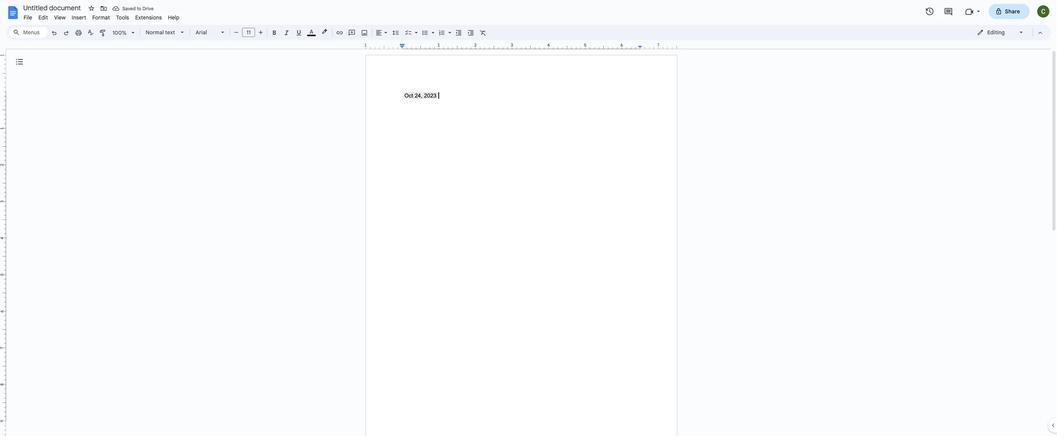 Task type: locate. For each thing, give the bounding box(es) containing it.
editing button
[[972, 27, 1029, 38]]

Font size text field
[[243, 28, 255, 37]]

right margin image
[[638, 43, 677, 49]]

menu bar containing file
[[21, 10, 183, 22]]

edit
[[38, 14, 48, 21]]

application
[[0, 0, 1057, 436]]

menu bar
[[21, 10, 183, 22]]

format menu item
[[89, 13, 113, 22]]

insert
[[72, 14, 86, 21]]

format
[[92, 14, 110, 21]]

left margin image
[[366, 43, 405, 49]]

saved to drive button
[[111, 3, 156, 14]]

application containing share
[[0, 0, 1057, 436]]

line & paragraph spacing image
[[391, 27, 400, 38]]

extensions menu item
[[132, 13, 165, 22]]

tools
[[116, 14, 129, 21]]

font list. arial selected. option
[[196, 27, 217, 38]]

tools menu item
[[113, 13, 132, 22]]

normal text
[[146, 29, 175, 36]]

editing
[[988, 29, 1005, 36]]

view menu item
[[51, 13, 69, 22]]

text
[[165, 29, 175, 36]]

Font size field
[[242, 28, 258, 37]]

file menu item
[[21, 13, 35, 22]]

help menu item
[[165, 13, 183, 22]]

drive
[[142, 6, 154, 11]]

arial
[[196, 29, 207, 36]]



Task type: vqa. For each thing, say whether or not it's contained in the screenshot.
Add-ons a element
no



Task type: describe. For each thing, give the bounding box(es) containing it.
Rename text field
[[21, 3, 85, 12]]

Menus field
[[10, 27, 48, 38]]

Star checkbox
[[86, 3, 97, 14]]

main toolbar
[[47, 0, 489, 360]]

Zoom text field
[[111, 27, 129, 38]]

mode and view toolbar
[[972, 25, 1047, 40]]

Zoom field
[[109, 27, 138, 39]]

edit menu item
[[35, 13, 51, 22]]

bottom margin image
[[0, 419, 6, 436]]

bulleted list menu image
[[430, 27, 435, 30]]

share
[[1005, 8, 1020, 15]]

insert menu item
[[69, 13, 89, 22]]

saved
[[122, 6, 136, 11]]

top margin image
[[0, 55, 6, 94]]

normal
[[146, 29, 164, 36]]

view
[[54, 14, 66, 21]]

help
[[168, 14, 179, 21]]

file
[[24, 14, 32, 21]]

styles list. normal text selected. option
[[146, 27, 176, 38]]

share button
[[989, 4, 1030, 19]]

insert image image
[[360, 27, 369, 38]]

extensions
[[135, 14, 162, 21]]

highlight color image
[[320, 27, 329, 36]]

checklist menu image
[[413, 27, 418, 30]]

menu bar banner
[[0, 0, 1057, 436]]

1
[[364, 42, 367, 48]]

saved to drive
[[122, 6, 154, 11]]

menu bar inside menu bar banner
[[21, 10, 183, 22]]

text color image
[[307, 27, 316, 36]]

to
[[137, 6, 141, 11]]



